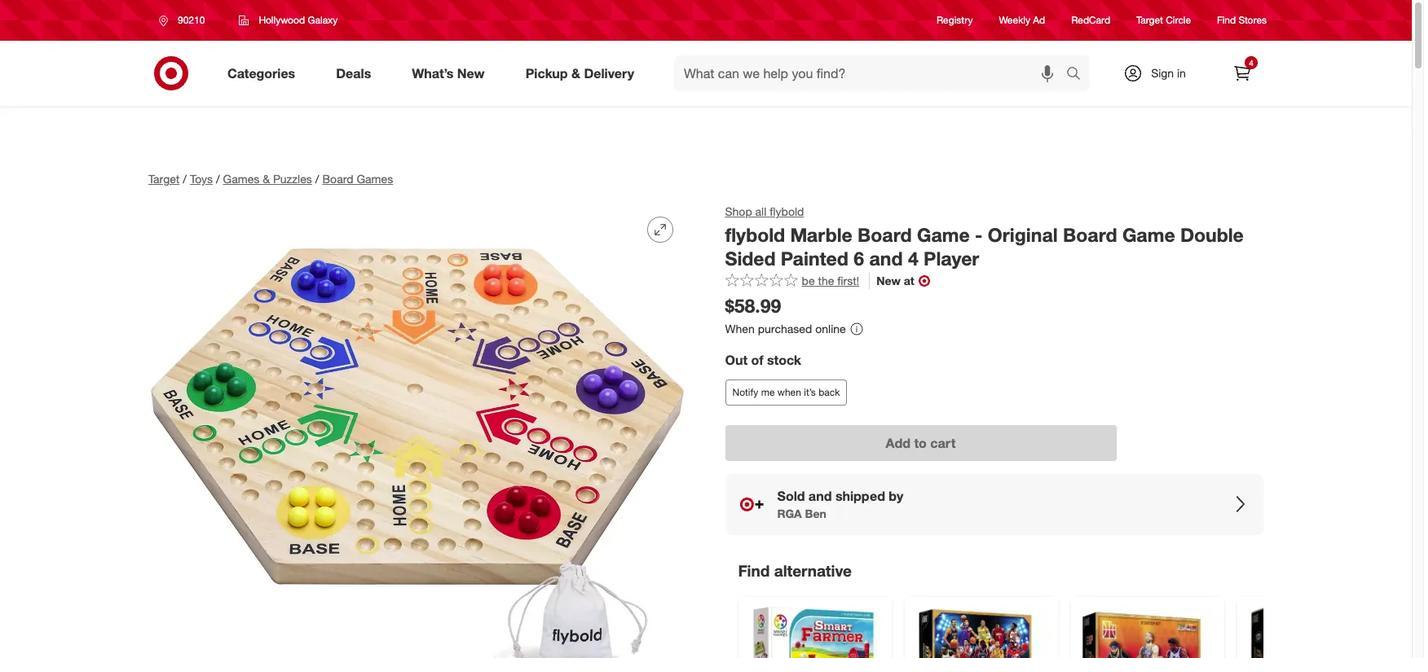 Task type: vqa. For each thing, say whether or not it's contained in the screenshot.
my within the 'BUTTON'
no



Task type: describe. For each thing, give the bounding box(es) containing it.
sign
[[1151, 66, 1174, 80]]

double
[[1181, 223, 1244, 246]]

alternative
[[775, 562, 852, 580]]

add to cart
[[886, 435, 956, 452]]

ben
[[806, 507, 827, 521]]

6
[[854, 247, 865, 270]]

search button
[[1059, 55, 1098, 95]]

hollywood galaxy
[[259, 14, 338, 26]]

deals link
[[322, 55, 392, 91]]

marble
[[791, 223, 853, 246]]

What can we help you find? suggestions appear below search field
[[674, 55, 1070, 91]]

90210 button
[[148, 6, 222, 35]]

circle
[[1166, 14, 1191, 26]]

fulfillment region
[[726, 352, 1264, 536]]

find stores link
[[1217, 13, 1267, 27]]

pickup & delivery link
[[512, 55, 655, 91]]

target link
[[148, 172, 180, 186]]

the
[[819, 274, 835, 288]]

-
[[976, 223, 983, 246]]

notify me when it's back
[[733, 386, 840, 399]]

4 link
[[1225, 55, 1260, 91]]

notify me when it's back button
[[726, 380, 848, 406]]

galaxy
[[308, 14, 338, 26]]

find for find stores
[[1217, 14, 1236, 26]]

what's new link
[[398, 55, 505, 91]]

when
[[726, 322, 755, 336]]

it's
[[805, 386, 816, 399]]

in
[[1177, 66, 1186, 80]]

ad
[[1033, 14, 1045, 26]]

sequoia games nba series 2 flex sports game | deluxe 2 player starter set image
[[915, 607, 1048, 659]]

shop all flybold flybold marble board game - original board game double sided painted 6 and 4 player
[[726, 205, 1244, 270]]

find alternative
[[739, 562, 852, 580]]

pickup & delivery
[[526, 65, 634, 81]]

2 horizontal spatial board
[[1064, 223, 1118, 246]]

and inside sold and shipped by rga ben
[[809, 488, 832, 505]]

cart
[[931, 435, 956, 452]]

what's
[[412, 65, 454, 81]]

back
[[819, 386, 840, 399]]

sold and shipped by rga ben
[[778, 488, 904, 521]]

1 games from the left
[[223, 172, 260, 186]]

pickup
[[526, 65, 568, 81]]

be the first!
[[802, 274, 860, 288]]

2 games from the left
[[357, 172, 393, 186]]

original
[[988, 223, 1058, 246]]

sign in
[[1151, 66, 1186, 80]]

2 / from the left
[[216, 172, 220, 186]]

$58.99
[[726, 295, 782, 318]]

toys
[[190, 172, 213, 186]]

0 vertical spatial flybold
[[770, 205, 805, 218]]

delivery
[[584, 65, 634, 81]]

90210
[[178, 14, 205, 26]]

when
[[778, 386, 802, 399]]

new inside "link"
[[457, 65, 485, 81]]

2 game from the left
[[1123, 223, 1176, 246]]

what's new
[[412, 65, 485, 81]]

me
[[762, 386, 775, 399]]

target for target circle
[[1137, 14, 1163, 26]]

1 vertical spatial new
[[877, 274, 901, 288]]

stores
[[1239, 14, 1267, 26]]

be
[[802, 274, 815, 288]]

toys link
[[190, 172, 213, 186]]

sequoia games nba flex series 2 utah jazz 1 player starter set image
[[1081, 607, 1215, 659]]

1 game from the left
[[918, 223, 970, 246]]

flybold marble board game - original board game double sided painted 6 and 4 player, 1 of 2 image
[[148, 204, 686, 659]]

smartgames smart farmer 1 player game image
[[748, 607, 882, 659]]

at
[[904, 274, 915, 288]]

0 horizontal spatial board
[[322, 172, 353, 186]]



Task type: locate. For each thing, give the bounding box(es) containing it.
all
[[756, 205, 767, 218]]

out of stock
[[726, 352, 802, 369]]

online
[[816, 322, 846, 336]]

to
[[915, 435, 927, 452]]

0 horizontal spatial &
[[263, 172, 270, 186]]

new
[[457, 65, 485, 81], [877, 274, 901, 288]]

sequoia games nba flex series 2 brooklyn nets 1 player starter set image
[[1247, 607, 1381, 659]]

1 vertical spatial find
[[739, 562, 770, 580]]

0 vertical spatial &
[[572, 65, 580, 81]]

0 vertical spatial target
[[1137, 14, 1163, 26]]

target
[[1137, 14, 1163, 26], [148, 172, 180, 186]]

1 vertical spatial target
[[148, 172, 180, 186]]

find stores
[[1217, 14, 1267, 26]]

4 inside shop all flybold flybold marble board game - original board game double sided painted 6 and 4 player
[[909, 247, 919, 270]]

sign in link
[[1110, 55, 1212, 91]]

redcard link
[[1071, 13, 1110, 27]]

1 horizontal spatial new
[[877, 274, 901, 288]]

board right original
[[1064, 223, 1118, 246]]

0 horizontal spatial new
[[457, 65, 485, 81]]

categories
[[227, 65, 295, 81]]

0 vertical spatial and
[[870, 247, 903, 270]]

3 / from the left
[[315, 172, 319, 186]]

game left "double"
[[1123, 223, 1176, 246]]

new left the at
[[877, 274, 901, 288]]

and inside shop all flybold flybold marble board game - original board game double sided painted 6 and 4 player
[[870, 247, 903, 270]]

0 vertical spatial 4
[[1249, 58, 1254, 68]]

weekly
[[999, 14, 1030, 26]]

categories link
[[214, 55, 316, 91]]

search
[[1059, 67, 1098, 83]]

4 up the at
[[909, 247, 919, 270]]

games & puzzles link
[[223, 172, 312, 186]]

game up player
[[918, 223, 970, 246]]

0 horizontal spatial /
[[183, 172, 187, 186]]

out
[[726, 352, 748, 369]]

& right pickup
[[572, 65, 580, 81]]

hollywood galaxy button
[[229, 6, 348, 35]]

shipped
[[836, 488, 886, 505]]

1 horizontal spatial games
[[357, 172, 393, 186]]

0 horizontal spatial target
[[148, 172, 180, 186]]

and
[[870, 247, 903, 270], [809, 488, 832, 505]]

weekly ad link
[[999, 13, 1045, 27]]

purchased
[[758, 322, 813, 336]]

/ right toys
[[216, 172, 220, 186]]

puzzles
[[273, 172, 312, 186]]

when purchased online
[[726, 322, 846, 336]]

painted
[[781, 247, 849, 270]]

weekly ad
[[999, 14, 1045, 26]]

rga
[[778, 507, 802, 521]]

2 horizontal spatial /
[[315, 172, 319, 186]]

4
[[1249, 58, 1254, 68], [909, 247, 919, 270]]

0 horizontal spatial games
[[223, 172, 260, 186]]

target for target / toys / games & puzzles / board games
[[148, 172, 180, 186]]

notify
[[733, 386, 759, 399]]

1 vertical spatial &
[[263, 172, 270, 186]]

player
[[924, 247, 980, 270]]

1 horizontal spatial &
[[572, 65, 580, 81]]

shop
[[726, 205, 753, 218]]

& left puzzles
[[263, 172, 270, 186]]

target left circle
[[1137, 14, 1163, 26]]

target / toys / games & puzzles / board games
[[148, 172, 393, 186]]

0 vertical spatial new
[[457, 65, 485, 81]]

board
[[322, 172, 353, 186], [858, 223, 912, 246], [1064, 223, 1118, 246]]

of
[[752, 352, 764, 369]]

and up the ben
[[809, 488, 832, 505]]

4 down the stores
[[1249, 58, 1254, 68]]

target left toys
[[148, 172, 180, 186]]

0 horizontal spatial and
[[809, 488, 832, 505]]

registry
[[937, 14, 973, 26]]

and up new at
[[870, 247, 903, 270]]

sold
[[778, 488, 805, 505]]

1 horizontal spatial game
[[1123, 223, 1176, 246]]

redcard
[[1071, 14, 1110, 26]]

&
[[572, 65, 580, 81], [263, 172, 270, 186]]

board right puzzles
[[322, 172, 353, 186]]

add
[[886, 435, 911, 452]]

target circle
[[1137, 14, 1191, 26]]

find for find alternative
[[739, 562, 770, 580]]

board games link
[[322, 172, 393, 186]]

1 horizontal spatial /
[[216, 172, 220, 186]]

hollywood
[[259, 14, 305, 26]]

target circle link
[[1137, 13, 1191, 27]]

new right what's
[[457, 65, 485, 81]]

be the first! link
[[726, 274, 860, 290]]

deals
[[336, 65, 371, 81]]

0 vertical spatial find
[[1217, 14, 1236, 26]]

1 horizontal spatial and
[[870, 247, 903, 270]]

flybold up sided
[[726, 223, 786, 246]]

/ right puzzles
[[315, 172, 319, 186]]

flybold right all
[[770, 205, 805, 218]]

find left alternative
[[739, 562, 770, 580]]

1 vertical spatial 4
[[909, 247, 919, 270]]

sided
[[726, 247, 776, 270]]

new at
[[877, 274, 915, 288]]

/ left toys
[[183, 172, 187, 186]]

1 horizontal spatial find
[[1217, 14, 1236, 26]]

1 / from the left
[[183, 172, 187, 186]]

0 horizontal spatial 4
[[909, 247, 919, 270]]

registry link
[[937, 13, 973, 27]]

add to cart button
[[726, 426, 1117, 461]]

find left the stores
[[1217, 14, 1236, 26]]

/
[[183, 172, 187, 186], [216, 172, 220, 186], [315, 172, 319, 186]]

board up 6
[[858, 223, 912, 246]]

1 horizontal spatial target
[[1137, 14, 1163, 26]]

flybold
[[770, 205, 805, 218], [726, 223, 786, 246]]

1 horizontal spatial 4
[[1249, 58, 1254, 68]]

1 vertical spatial flybold
[[726, 223, 786, 246]]

game
[[918, 223, 970, 246], [1123, 223, 1176, 246]]

first!
[[838, 274, 860, 288]]

0 horizontal spatial game
[[918, 223, 970, 246]]

1 horizontal spatial board
[[858, 223, 912, 246]]

find
[[1217, 14, 1236, 26], [739, 562, 770, 580]]

by
[[889, 488, 904, 505]]

1 vertical spatial and
[[809, 488, 832, 505]]

0 horizontal spatial find
[[739, 562, 770, 580]]

stock
[[768, 352, 802, 369]]



